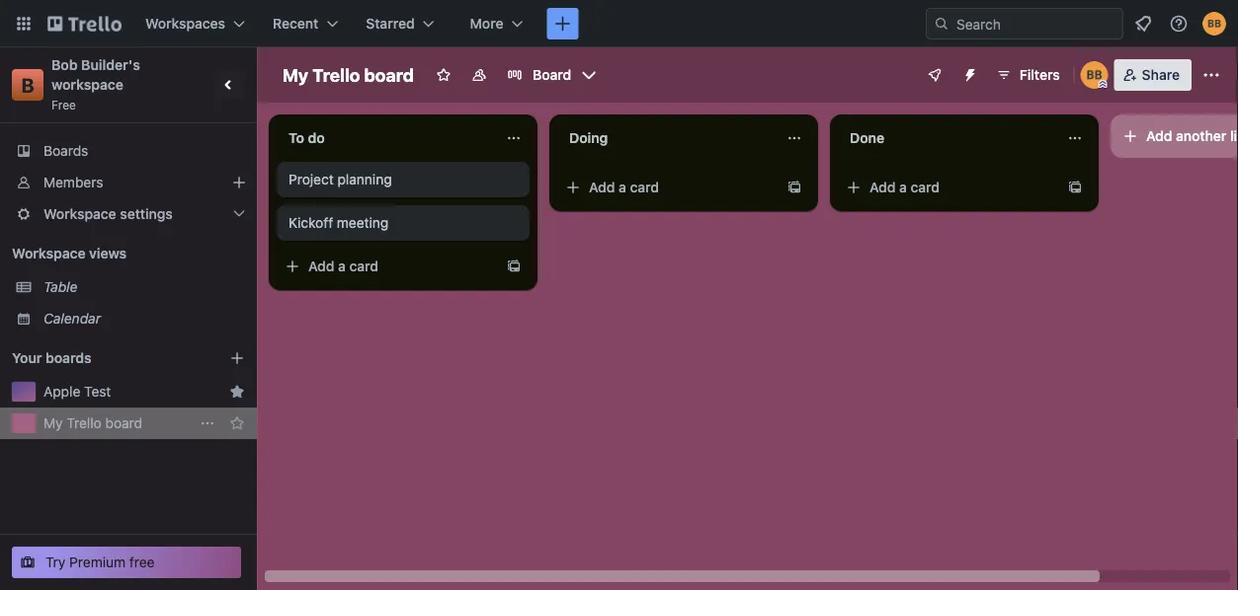 Task type: describe. For each thing, give the bounding box(es) containing it.
views
[[89, 246, 127, 262]]

bob builder's workspace link
[[51, 57, 144, 93]]

planning
[[338, 171, 392, 188]]

Doing text field
[[557, 123, 775, 154]]

lis
[[1230, 128, 1238, 144]]

builder's
[[81, 57, 140, 73]]

create from template… image for to do
[[506, 259, 522, 275]]

kickoff
[[289, 215, 333, 231]]

table link
[[43, 278, 245, 297]]

your
[[12, 350, 42, 367]]

share button
[[1114, 59, 1192, 91]]

add inside button
[[1146, 128, 1172, 144]]

0 notifications image
[[1131, 12, 1155, 36]]

bob builder's workspace free
[[51, 57, 144, 112]]

more button
[[458, 8, 535, 40]]

workspaces button
[[133, 8, 257, 40]]

apple
[[43, 384, 80, 400]]

open information menu image
[[1169, 14, 1189, 34]]

add a card for done
[[870, 179, 940, 196]]

1 vertical spatial bob builder (bobbuilder40) image
[[1081, 61, 1108, 89]]

try premium free button
[[12, 547, 241, 579]]

starred button
[[354, 8, 446, 40]]

board inside board name text box
[[364, 64, 414, 85]]

add a card button for doing
[[557, 172, 779, 204]]

0 horizontal spatial my trello board
[[43, 416, 142, 432]]

back to home image
[[47, 8, 122, 40]]

add another lis button
[[1111, 115, 1238, 158]]

workspace for workspace settings
[[43, 206, 116, 222]]

add a card for doing
[[589, 179, 659, 196]]

to do
[[289, 130, 325, 146]]

do
[[308, 130, 325, 146]]

free
[[51, 98, 76, 112]]

project
[[289, 171, 334, 188]]

search image
[[934, 16, 950, 32]]

to
[[289, 130, 304, 146]]

test
[[84, 384, 111, 400]]

premium
[[69, 555, 126, 571]]

recent
[[273, 15, 318, 32]]

add for doing
[[589, 179, 615, 196]]

your boards
[[12, 350, 92, 367]]

table
[[43, 279, 78, 295]]

members link
[[0, 167, 257, 199]]

my inside board name text box
[[283, 64, 308, 85]]

starred
[[366, 15, 415, 32]]

board
[[533, 67, 571, 83]]

bob
[[51, 57, 78, 73]]

add a card button for done
[[838, 172, 1059, 204]]

a for to do
[[338, 258, 346, 275]]

try premium free
[[45, 555, 155, 571]]

power ups image
[[927, 67, 943, 83]]

add for to do
[[308, 258, 334, 275]]

boards
[[43, 143, 88, 159]]

apple test
[[43, 384, 111, 400]]

workspace views
[[12, 246, 127, 262]]

try
[[45, 555, 66, 571]]

create from template… image
[[787, 180, 802, 196]]

b link
[[12, 69, 43, 101]]

add for done
[[870, 179, 896, 196]]



Task type: vqa. For each thing, say whether or not it's contained in the screenshot.
Kickoff
yes



Task type: locate. For each thing, give the bounding box(es) containing it.
workspace down members at left top
[[43, 206, 116, 222]]

more
[[470, 15, 503, 32]]

another
[[1176, 128, 1227, 144]]

trello down the apple test
[[67, 416, 102, 432]]

1 vertical spatial my
[[43, 416, 63, 432]]

card for done
[[911, 179, 940, 196]]

0 horizontal spatial add a card button
[[277, 251, 498, 283]]

calendar
[[43, 311, 101, 327]]

1 horizontal spatial a
[[619, 179, 626, 196]]

add a card
[[589, 179, 659, 196], [870, 179, 940, 196], [308, 258, 379, 275]]

workspace
[[51, 77, 124, 93]]

1 horizontal spatial board
[[364, 64, 414, 85]]

a down doing text field
[[619, 179, 626, 196]]

card down done text field
[[911, 179, 940, 196]]

primary element
[[0, 0, 1238, 47]]

kickoff meeting link
[[289, 213, 518, 233]]

a for done
[[899, 179, 907, 196]]

0 horizontal spatial create from template… image
[[506, 259, 522, 275]]

b
[[21, 73, 34, 96]]

recent button
[[261, 8, 350, 40]]

1 horizontal spatial my trello board
[[283, 64, 414, 85]]

2 horizontal spatial card
[[911, 179, 940, 196]]

trello inside board name text box
[[313, 64, 360, 85]]

To do text field
[[277, 123, 494, 154]]

1 horizontal spatial card
[[630, 179, 659, 196]]

star icon image
[[229, 416, 245, 432]]

add a card button down doing text field
[[557, 172, 779, 204]]

my down apple on the left of page
[[43, 416, 63, 432]]

board down starred
[[364, 64, 414, 85]]

0 horizontal spatial board
[[105, 416, 142, 432]]

a for doing
[[619, 179, 626, 196]]

0 horizontal spatial add a card
[[308, 258, 379, 275]]

Done text field
[[838, 123, 1055, 154]]

workspace settings
[[43, 206, 173, 222]]

share
[[1142, 67, 1180, 83]]

my trello board link
[[43, 414, 190, 434]]

my trello board down starred
[[283, 64, 414, 85]]

0 horizontal spatial a
[[338, 258, 346, 275]]

calendar link
[[43, 309, 245, 329]]

0 vertical spatial workspace
[[43, 206, 116, 222]]

0 horizontal spatial bob builder (bobbuilder40) image
[[1081, 61, 1108, 89]]

Board name text field
[[273, 59, 424, 91]]

workspace up table
[[12, 246, 86, 262]]

create from template… image
[[1067, 180, 1083, 196], [506, 259, 522, 275]]

project planning link
[[289, 170, 518, 190]]

my trello board inside board name text box
[[283, 64, 414, 85]]

your boards with 2 items element
[[12, 347, 200, 371]]

my
[[283, 64, 308, 85], [43, 416, 63, 432]]

workspace visible image
[[471, 67, 487, 83]]

free
[[129, 555, 155, 571]]

trello
[[313, 64, 360, 85], [67, 416, 102, 432]]

my trello board down the test
[[43, 416, 142, 432]]

0 vertical spatial my trello board
[[283, 64, 414, 85]]

a
[[619, 179, 626, 196], [899, 179, 907, 196], [338, 258, 346, 275]]

add a card for to do
[[308, 258, 379, 275]]

1 vertical spatial create from template… image
[[506, 259, 522, 275]]

add down doing
[[589, 179, 615, 196]]

add down the done
[[870, 179, 896, 196]]

0 horizontal spatial trello
[[67, 416, 102, 432]]

a down kickoff meeting
[[338, 258, 346, 275]]

trello down recent popup button
[[313, 64, 360, 85]]

board down apple test link
[[105, 416, 142, 432]]

0 vertical spatial trello
[[313, 64, 360, 85]]

members
[[43, 174, 103, 191]]

1 horizontal spatial trello
[[313, 64, 360, 85]]

1 vertical spatial my trello board
[[43, 416, 142, 432]]

board inside my trello board link
[[105, 416, 142, 432]]

this member is an admin of this board. image
[[1099, 80, 1107, 89]]

done
[[850, 130, 885, 146]]

filters
[[1020, 67, 1060, 83]]

0 vertical spatial board
[[364, 64, 414, 85]]

doing
[[569, 130, 608, 146]]

add a card button
[[557, 172, 779, 204], [838, 172, 1059, 204], [277, 251, 498, 283]]

1 horizontal spatial add a card button
[[557, 172, 779, 204]]

1 vertical spatial trello
[[67, 416, 102, 432]]

1 horizontal spatial add a card
[[589, 179, 659, 196]]

0 horizontal spatial card
[[349, 258, 379, 275]]

add board image
[[229, 351, 245, 367]]

filters button
[[990, 59, 1066, 91]]

my down recent
[[283, 64, 308, 85]]

card
[[630, 179, 659, 196], [911, 179, 940, 196], [349, 258, 379, 275]]

switch to… image
[[14, 14, 34, 34]]

card for to do
[[349, 258, 379, 275]]

bob builder (bobbuilder40) image
[[1203, 12, 1226, 36], [1081, 61, 1108, 89]]

1 horizontal spatial create from template… image
[[1067, 180, 1083, 196]]

bob builder (bobbuilder40) image right filters
[[1081, 61, 1108, 89]]

bob builder (bobbuilder40) image right open information menu image
[[1203, 12, 1226, 36]]

workspace for workspace views
[[12, 246, 86, 262]]

1 horizontal spatial bob builder (bobbuilder40) image
[[1203, 12, 1226, 36]]

meeting
[[337, 215, 389, 231]]

workspace
[[43, 206, 116, 222], [12, 246, 86, 262]]

create board or workspace image
[[553, 14, 573, 34]]

boards
[[45, 350, 92, 367]]

add left another
[[1146, 128, 1172, 144]]

Search field
[[950, 9, 1123, 39]]

add
[[1146, 128, 1172, 144], [589, 179, 615, 196], [870, 179, 896, 196], [308, 258, 334, 275]]

2 horizontal spatial a
[[899, 179, 907, 196]]

automation image
[[954, 59, 982, 87]]

settings
[[120, 206, 173, 222]]

my trello board
[[283, 64, 414, 85], [43, 416, 142, 432]]

2 horizontal spatial add a card
[[870, 179, 940, 196]]

add a card button down 'kickoff meeting' link
[[277, 251, 498, 283]]

workspace settings button
[[0, 199, 257, 230]]

workspace navigation collapse icon image
[[215, 71, 243, 99]]

card for doing
[[630, 179, 659, 196]]

starred icon image
[[229, 384, 245, 400]]

add a card down kickoff meeting
[[308, 258, 379, 275]]

board button
[[499, 59, 605, 91]]

2 horizontal spatial add a card button
[[838, 172, 1059, 204]]

kickoff meeting
[[289, 215, 389, 231]]

add another lis
[[1146, 128, 1238, 144]]

board
[[364, 64, 414, 85], [105, 416, 142, 432]]

add a card button for to do
[[277, 251, 498, 283]]

workspaces
[[145, 15, 225, 32]]

board actions menu image
[[200, 416, 215, 432]]

project planning
[[289, 171, 392, 188]]

a down done text field
[[899, 179, 907, 196]]

add a card button down done text field
[[838, 172, 1059, 204]]

add a card down doing
[[589, 179, 659, 196]]

0 vertical spatial create from template… image
[[1067, 180, 1083, 196]]

1 vertical spatial workspace
[[12, 246, 86, 262]]

card down 'meeting'
[[349, 258, 379, 275]]

add down 'kickoff'
[[308, 258, 334, 275]]

0 horizontal spatial my
[[43, 416, 63, 432]]

show menu image
[[1202, 65, 1221, 85]]

card down doing text field
[[630, 179, 659, 196]]

apple test link
[[43, 382, 221, 402]]

0 vertical spatial bob builder (bobbuilder40) image
[[1203, 12, 1226, 36]]

boards link
[[0, 135, 257, 167]]

1 horizontal spatial my
[[283, 64, 308, 85]]

0 vertical spatial my
[[283, 64, 308, 85]]

add a card down the done
[[870, 179, 940, 196]]

1 vertical spatial board
[[105, 416, 142, 432]]

create from template… image for done
[[1067, 180, 1083, 196]]

workspace inside workspace settings dropdown button
[[43, 206, 116, 222]]

star or unstar board image
[[436, 67, 452, 83]]



